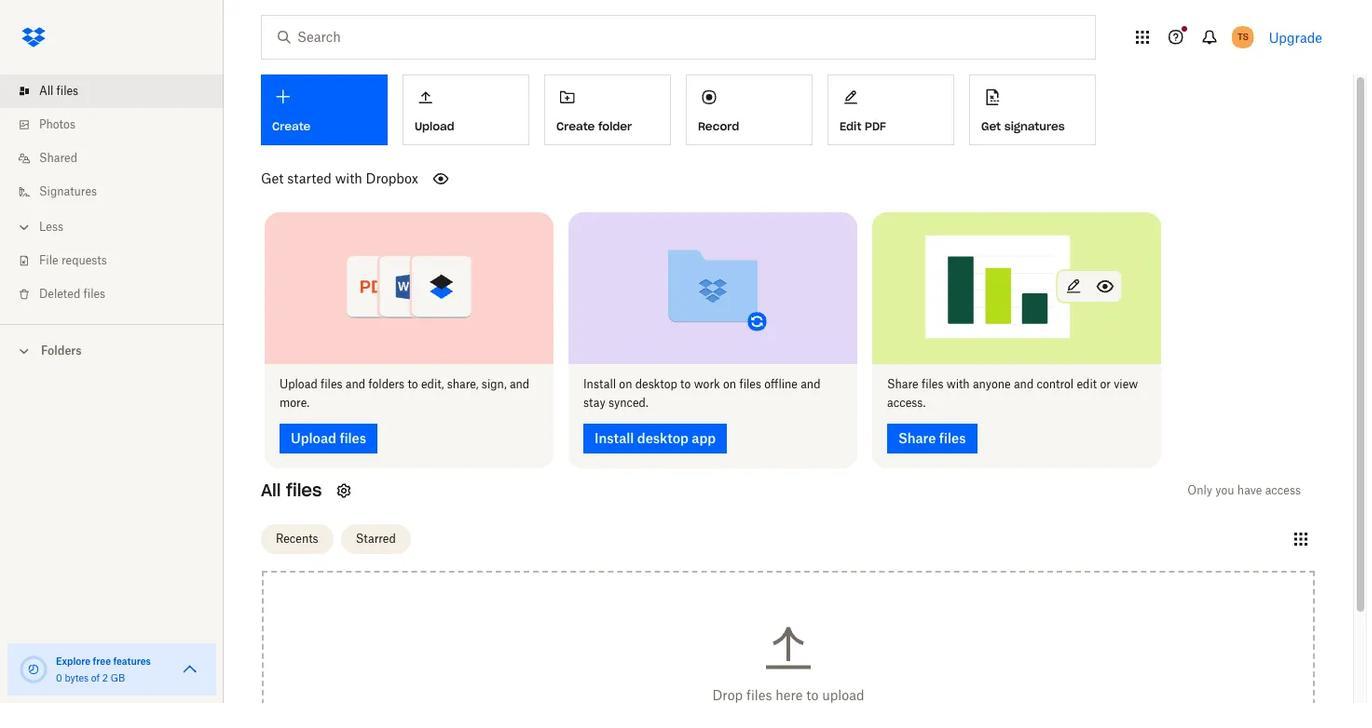 Task type: describe. For each thing, give the bounding box(es) containing it.
share for share files with anyone and control edit or view access.
[[887, 377, 919, 391]]

with for started
[[335, 171, 362, 186]]

folders button
[[0, 336, 224, 364]]

to for drop files here to upload
[[806, 687, 819, 703]]

1 and from the left
[[346, 377, 365, 391]]

record
[[698, 119, 739, 133]]

get signatures
[[981, 119, 1065, 133]]

shared link
[[15, 142, 224, 175]]

install on desktop to work on files offline and stay synced.
[[583, 377, 821, 410]]

upload for upload
[[415, 119, 454, 133]]

ts button
[[1228, 22, 1258, 52]]

upload files button
[[280, 424, 378, 453]]

upload for upload files and folders to edit, share, sign, and more.
[[280, 377, 318, 391]]

and inside install on desktop to work on files offline and stay synced.
[[801, 377, 821, 391]]

all inside all files link
[[39, 84, 53, 98]]

Search in folder "Dropbox" text field
[[297, 27, 1057, 48]]

share files with anyone and control edit or view access.
[[887, 377, 1138, 410]]

2
[[102, 673, 108, 684]]

upload files and folders to edit, share, sign, and more.
[[280, 377, 530, 410]]

create for create folder
[[556, 119, 595, 133]]

edit pdf
[[840, 119, 886, 133]]

desktop inside install on desktop to work on files offline and stay synced.
[[635, 377, 677, 391]]

2 and from the left
[[510, 377, 530, 391]]

deleted
[[39, 287, 80, 301]]

deleted files link
[[15, 278, 224, 311]]

drop files here to upload
[[712, 687, 864, 703]]

upload for upload files
[[291, 430, 336, 446]]

starred button
[[341, 525, 411, 555]]

explore
[[56, 656, 91, 667]]

all files list item
[[0, 75, 224, 108]]

synced.
[[609, 396, 648, 410]]

files up folder settings image
[[340, 430, 366, 446]]

signatures link
[[15, 175, 224, 209]]

install desktop app button
[[583, 424, 727, 453]]

upload
[[822, 687, 864, 703]]

drop
[[712, 687, 743, 703]]

get signatures button
[[969, 75, 1096, 145]]

starred
[[356, 532, 396, 546]]

pdf
[[865, 119, 886, 133]]

upgrade link
[[1269, 29, 1322, 45]]

install for install desktop app
[[595, 430, 634, 446]]

folder settings image
[[333, 480, 355, 502]]

get for get started with dropbox
[[261, 171, 284, 186]]

get started with dropbox
[[261, 171, 418, 186]]

edit
[[840, 119, 862, 133]]

dropbox
[[366, 171, 418, 186]]

sign,
[[482, 377, 507, 391]]

deleted files
[[39, 287, 105, 301]]

install desktop app
[[595, 430, 716, 446]]

all files link
[[15, 75, 224, 108]]

create folder button
[[544, 75, 671, 145]]

here
[[776, 687, 803, 703]]

share files button
[[887, 424, 977, 453]]

file requests
[[39, 253, 107, 267]]

dropbox image
[[15, 19, 52, 56]]

recents
[[276, 532, 318, 546]]

create button
[[261, 75, 388, 145]]

files inside "list item"
[[56, 84, 78, 98]]

share for share files
[[898, 430, 936, 446]]



Task type: vqa. For each thing, say whether or not it's contained in the screenshot.


Task type: locate. For each thing, give the bounding box(es) containing it.
only you have access
[[1188, 483, 1301, 497]]

requests
[[61, 253, 107, 267]]

1 horizontal spatial get
[[981, 119, 1001, 133]]

all files up the recents
[[261, 480, 322, 501]]

only
[[1188, 483, 1213, 497]]

access.
[[887, 396, 926, 410]]

0 vertical spatial get
[[981, 119, 1001, 133]]

0 vertical spatial all
[[39, 84, 53, 98]]

on right work at the bottom right of the page
[[723, 377, 736, 391]]

get
[[981, 119, 1001, 133], [261, 171, 284, 186]]

share files
[[898, 430, 966, 446]]

shared
[[39, 151, 77, 165]]

create up started
[[272, 119, 311, 133]]

0 horizontal spatial with
[[335, 171, 362, 186]]

upload inside upload dropdown button
[[415, 119, 454, 133]]

all files up photos
[[39, 84, 78, 98]]

1 vertical spatial all files
[[261, 480, 322, 501]]

3 and from the left
[[801, 377, 821, 391]]

0 horizontal spatial get
[[261, 171, 284, 186]]

files left folder settings image
[[286, 480, 322, 501]]

files inside install on desktop to work on files offline and stay synced.
[[739, 377, 761, 391]]

to right here
[[806, 687, 819, 703]]

0 horizontal spatial create
[[272, 119, 311, 133]]

1 horizontal spatial all
[[261, 480, 281, 501]]

files inside upload files and folders to edit, share, sign, and more.
[[321, 377, 343, 391]]

share
[[887, 377, 919, 391], [898, 430, 936, 446]]

create inside create popup button
[[272, 119, 311, 133]]

upload inside upload files and folders to edit, share, sign, and more.
[[280, 377, 318, 391]]

desktop
[[635, 377, 677, 391], [637, 430, 689, 446]]

1 vertical spatial get
[[261, 171, 284, 186]]

share up access.
[[887, 377, 919, 391]]

files down share files with anyone and control edit or view access.
[[939, 430, 966, 446]]

1 vertical spatial install
[[595, 430, 634, 446]]

1 horizontal spatial on
[[723, 377, 736, 391]]

4 and from the left
[[1014, 377, 1034, 391]]

1 vertical spatial upload
[[280, 377, 318, 391]]

files up upload files
[[321, 377, 343, 391]]

to left edit,
[[408, 377, 418, 391]]

and right the offline
[[801, 377, 821, 391]]

to left work at the bottom right of the page
[[680, 377, 691, 391]]

files left the offline
[[739, 377, 761, 391]]

to for install on desktop to work on files offline and stay synced.
[[680, 377, 691, 391]]

more.
[[280, 396, 310, 410]]

and inside share files with anyone and control edit or view access.
[[1014, 377, 1034, 391]]

0 vertical spatial install
[[583, 377, 616, 391]]

0 horizontal spatial all files
[[39, 84, 78, 98]]

1 vertical spatial share
[[898, 430, 936, 446]]

install up stay
[[583, 377, 616, 391]]

on up synced.
[[619, 377, 632, 391]]

with for files
[[947, 377, 970, 391]]

0 horizontal spatial to
[[408, 377, 418, 391]]

folders
[[41, 344, 82, 358]]

signatures
[[1004, 119, 1065, 133]]

0 vertical spatial with
[[335, 171, 362, 186]]

edit
[[1077, 377, 1097, 391]]

files right deleted at top left
[[83, 287, 105, 301]]

started
[[287, 171, 332, 186]]

desktop up synced.
[[635, 377, 677, 391]]

quota usage element
[[19, 655, 48, 685]]

or
[[1100, 377, 1111, 391]]

list containing all files
[[0, 63, 224, 324]]

upload button
[[403, 75, 529, 145]]

get left signatures
[[981, 119, 1001, 133]]

install inside button
[[595, 430, 634, 446]]

ts
[[1237, 31, 1248, 43]]

share inside share files with anyone and control edit or view access.
[[887, 377, 919, 391]]

1 vertical spatial with
[[947, 377, 970, 391]]

0 horizontal spatial on
[[619, 377, 632, 391]]

gb
[[111, 673, 125, 684]]

and
[[346, 377, 365, 391], [510, 377, 530, 391], [801, 377, 821, 391], [1014, 377, 1034, 391]]

create folder
[[556, 119, 632, 133]]

0 vertical spatial desktop
[[635, 377, 677, 391]]

upload files
[[291, 430, 366, 446]]

offline
[[764, 377, 798, 391]]

upload inside upload files button
[[291, 430, 336, 446]]

share down access.
[[898, 430, 936, 446]]

1 on from the left
[[619, 377, 632, 391]]

upload up dropbox at the left top of the page
[[415, 119, 454, 133]]

less image
[[15, 218, 34, 237]]

upload up more. at the left
[[280, 377, 318, 391]]

recents button
[[261, 525, 333, 555]]

install inside install on desktop to work on files offline and stay synced.
[[583, 377, 616, 391]]

2 vertical spatial upload
[[291, 430, 336, 446]]

1 horizontal spatial create
[[556, 119, 595, 133]]

1 vertical spatial desktop
[[637, 430, 689, 446]]

control
[[1037, 377, 1074, 391]]

all up the recents
[[261, 480, 281, 501]]

features
[[113, 656, 151, 667]]

desktop inside button
[[637, 430, 689, 446]]

get left started
[[261, 171, 284, 186]]

free
[[93, 656, 111, 667]]

signatures
[[39, 185, 97, 199]]

desktop left app
[[637, 430, 689, 446]]

access
[[1265, 483, 1301, 497]]

0 vertical spatial upload
[[415, 119, 454, 133]]

you
[[1216, 483, 1234, 497]]

upgrade
[[1269, 29, 1322, 45]]

to inside install on desktop to work on files offline and stay synced.
[[680, 377, 691, 391]]

upload
[[415, 119, 454, 133], [280, 377, 318, 391], [291, 430, 336, 446]]

all up photos
[[39, 84, 53, 98]]

create inside create folder button
[[556, 119, 595, 133]]

create left folder
[[556, 119, 595, 133]]

file
[[39, 253, 58, 267]]

0
[[56, 673, 62, 684]]

2 horizontal spatial to
[[806, 687, 819, 703]]

app
[[692, 430, 716, 446]]

0 vertical spatial share
[[887, 377, 919, 391]]

install for install on desktop to work on files offline and stay synced.
[[583, 377, 616, 391]]

folders
[[368, 377, 405, 391]]

have
[[1238, 483, 1262, 497]]

0 vertical spatial all files
[[39, 84, 78, 98]]

with left anyone
[[947, 377, 970, 391]]

create for create
[[272, 119, 311, 133]]

0 horizontal spatial all
[[39, 84, 53, 98]]

all
[[39, 84, 53, 98], [261, 480, 281, 501]]

with right started
[[335, 171, 362, 186]]

and left folders
[[346, 377, 365, 391]]

view
[[1114, 377, 1138, 391]]

of
[[91, 673, 100, 684]]

files left here
[[746, 687, 772, 703]]

with inside share files with anyone and control edit or view access.
[[947, 377, 970, 391]]

files up access.
[[922, 377, 944, 391]]

get inside button
[[981, 119, 1001, 133]]

all files inside "list item"
[[39, 84, 78, 98]]

to inside upload files and folders to edit, share, sign, and more.
[[408, 377, 418, 391]]

file requests link
[[15, 244, 224, 278]]

record button
[[686, 75, 813, 145]]

to
[[408, 377, 418, 391], [680, 377, 691, 391], [806, 687, 819, 703]]

install
[[583, 377, 616, 391], [595, 430, 634, 446]]

list
[[0, 63, 224, 324]]

files up photos
[[56, 84, 78, 98]]

photos link
[[15, 108, 224, 142]]

bytes
[[65, 673, 89, 684]]

work
[[694, 377, 720, 391]]

stay
[[583, 396, 606, 410]]

and left control
[[1014, 377, 1034, 391]]

less
[[39, 220, 63, 234]]

all files
[[39, 84, 78, 98], [261, 480, 322, 501]]

1 horizontal spatial all files
[[261, 480, 322, 501]]

1 horizontal spatial with
[[947, 377, 970, 391]]

on
[[619, 377, 632, 391], [723, 377, 736, 391]]

share inside button
[[898, 430, 936, 446]]

edit,
[[421, 377, 444, 391]]

get for get signatures
[[981, 119, 1001, 133]]

folder
[[598, 119, 632, 133]]

anyone
[[973, 377, 1011, 391]]

upload down more. at the left
[[291, 430, 336, 446]]

share,
[[447, 377, 479, 391]]

photos
[[39, 117, 75, 131]]

2 on from the left
[[723, 377, 736, 391]]

edit pdf button
[[828, 75, 954, 145]]

create
[[556, 119, 595, 133], [272, 119, 311, 133]]

explore free features 0 bytes of 2 gb
[[56, 656, 151, 684]]

1 vertical spatial all
[[261, 480, 281, 501]]

and right sign, on the left of the page
[[510, 377, 530, 391]]

1 horizontal spatial to
[[680, 377, 691, 391]]

files
[[56, 84, 78, 98], [83, 287, 105, 301], [321, 377, 343, 391], [739, 377, 761, 391], [922, 377, 944, 391], [340, 430, 366, 446], [939, 430, 966, 446], [286, 480, 322, 501], [746, 687, 772, 703]]

install down synced.
[[595, 430, 634, 446]]

files inside share files with anyone and control edit or view access.
[[922, 377, 944, 391]]

with
[[335, 171, 362, 186], [947, 377, 970, 391]]



